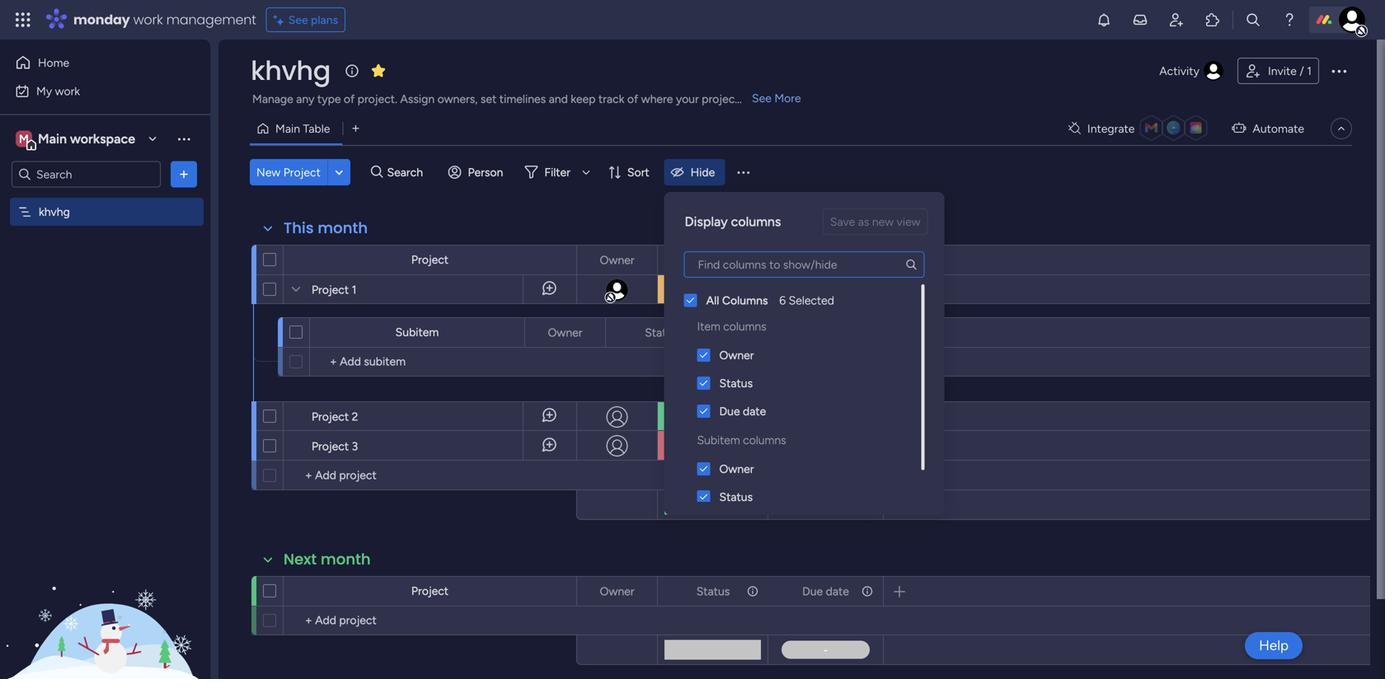 Task type: vqa. For each thing, say whether or not it's contained in the screenshot.
Blank view button
no



Task type: describe. For each thing, give the bounding box(es) containing it.
see for see plans
[[288, 13, 308, 27]]

Date field
[[759, 324, 792, 342]]

new
[[256, 165, 281, 179]]

display columns
[[685, 214, 781, 230]]

owner for middle owner field
[[548, 326, 582, 340]]

subitem columns
[[697, 433, 786, 447]]

khvhg list box
[[0, 195, 210, 448]]

inbox image
[[1132, 12, 1148, 28]]

0 vertical spatial status field
[[692, 251, 734, 269]]

Search in workspace field
[[35, 165, 138, 184]]

invite / 1
[[1268, 64, 1312, 78]]

am
[[866, 284, 882, 297]]

project inside button
[[283, 165, 321, 179]]

2 vertical spatial owner field
[[596, 582, 639, 601]]

and
[[549, 92, 568, 106]]

where
[[641, 92, 673, 106]]

work for monday
[[133, 10, 163, 29]]

stuck
[[698, 439, 728, 453]]

done
[[699, 410, 726, 424]]

1 v2 overdue deadline image from the top
[[774, 282, 787, 298]]

person
[[468, 165, 503, 179]]

any
[[296, 92, 314, 106]]

search image
[[905, 258, 918, 271]]

khvhg inside list box
[[39, 205, 70, 219]]

manage
[[252, 92, 293, 106]]

display
[[685, 214, 728, 230]]

keep
[[571, 92, 596, 106]]

set
[[481, 92, 497, 106]]

all
[[706, 293, 719, 308]]

0 vertical spatial owner field
[[596, 251, 639, 269]]

khvhg field
[[247, 52, 335, 89]]

month for this month
[[318, 218, 368, 239]]

columns
[[722, 293, 768, 308]]

my
[[36, 84, 52, 98]]

1 vertical spatial date
[[743, 404, 766, 418]]

date for this month
[[826, 253, 849, 267]]

+ Add subitem text field
[[318, 352, 491, 372]]

project 1
[[312, 283, 356, 297]]

help
[[1259, 637, 1289, 654]]

1 vertical spatial due date
[[719, 404, 766, 418]]

stands.
[[742, 92, 779, 106]]

Next month field
[[279, 549, 375, 571]]

invite / 1 button
[[1237, 58, 1319, 84]]

date for next month
[[826, 585, 849, 599]]

manage any type of project. assign owners, set timelines and keep track of where your project stands.
[[252, 92, 779, 106]]

project 3
[[312, 439, 358, 453]]

due date for next month
[[802, 585, 849, 599]]

my work button
[[10, 78, 177, 104]]

1 inside button
[[1307, 64, 1312, 78]]

1 of from the left
[[344, 92, 355, 106]]

management
[[166, 10, 256, 29]]

due date field for this month
[[798, 251, 853, 269]]

item columns
[[697, 319, 766, 333]]

new
[[872, 215, 894, 229]]

hide button
[[664, 159, 725, 185]]

due for next month
[[802, 585, 823, 599]]

1 horizontal spatial options image
[[582, 319, 594, 347]]

workspace selection element
[[16, 129, 138, 150]]

6 selected
[[779, 293, 834, 308]]

invite
[[1268, 64, 1297, 78]]

save as new view button
[[823, 209, 928, 235]]

help button
[[1245, 632, 1303, 660]]

subitem for subitem
[[395, 325, 439, 339]]

lottie animation image
[[0, 513, 210, 679]]

project 2
[[312, 410, 358, 424]]

automate
[[1253, 122, 1304, 136]]

this month
[[284, 218, 368, 239]]

hide
[[691, 165, 715, 179]]

workspace
[[70, 131, 135, 147]]

help image
[[1281, 12, 1298, 28]]

filter
[[544, 165, 570, 179]]

3
[[352, 439, 358, 453]]

project
[[702, 92, 739, 106]]

save as new view
[[830, 215, 920, 229]]

gary orlando image
[[1339, 7, 1365, 33]]

activity
[[1159, 64, 1200, 78]]

arrow down image
[[576, 162, 596, 182]]

15,
[[818, 284, 831, 297]]

next month
[[284, 549, 371, 570]]

view
[[897, 215, 920, 229]]

nov
[[796, 284, 816, 297]]

new project button
[[250, 159, 327, 185]]

activity button
[[1153, 58, 1231, 84]]

more
[[774, 91, 801, 105]]

collapse board header image
[[1335, 122, 1348, 135]]

track
[[598, 92, 624, 106]]

invite members image
[[1168, 12, 1185, 28]]

Find columns to show/hide search field
[[684, 251, 925, 278]]

columns for subitem columns
[[743, 433, 786, 447]]

main for main workspace
[[38, 131, 67, 147]]

This month field
[[279, 218, 372, 239]]

see plans button
[[266, 7, 346, 32]]

show board description image
[[342, 63, 362, 79]]

0 horizontal spatial 1
[[352, 283, 356, 297]]

next
[[284, 549, 317, 570]]

assign
[[400, 92, 435, 106]]

see plans
[[288, 13, 338, 27]]

dapulse integrations image
[[1068, 122, 1081, 135]]

table
[[303, 122, 330, 136]]



Task type: locate. For each thing, give the bounding box(es) containing it.
1 vertical spatial v2 overdue deadline image
[[774, 438, 787, 454]]

1 horizontal spatial main
[[275, 122, 300, 136]]

1 horizontal spatial see
[[752, 91, 772, 105]]

month right this
[[318, 218, 368, 239]]

owner for the bottommost owner field
[[600, 585, 634, 599]]

of
[[344, 92, 355, 106], [627, 92, 638, 106]]

columns right stuck
[[743, 433, 786, 447]]

date
[[826, 253, 849, 267], [743, 404, 766, 418], [826, 585, 849, 599]]

of right track at the left top of the page
[[627, 92, 638, 106]]

0 horizontal spatial see
[[288, 13, 308, 27]]

main right workspace image
[[38, 131, 67, 147]]

this
[[284, 218, 314, 239]]

due date field for next month
[[798, 582, 853, 601]]

1 down this month field on the left of page
[[352, 283, 356, 297]]

see for see more
[[752, 91, 772, 105]]

1
[[1307, 64, 1312, 78], [352, 283, 356, 297]]

type
[[317, 92, 341, 106]]

of right the type
[[344, 92, 355, 106]]

1 horizontal spatial work
[[133, 10, 163, 29]]

select product image
[[15, 12, 31, 28]]

work for my
[[55, 84, 80, 98]]

month inside field
[[318, 218, 368, 239]]

it
[[740, 283, 747, 297]]

item
[[697, 319, 720, 333]]

see left the more on the right of page
[[752, 91, 772, 105]]

0 vertical spatial options image
[[176, 166, 192, 183]]

1 vertical spatial due date field
[[798, 582, 853, 601]]

khvhg
[[251, 52, 331, 89], [39, 205, 70, 219]]

see left plans
[[288, 13, 308, 27]]

angle down image
[[335, 166, 343, 178]]

khvhg up any
[[251, 52, 331, 89]]

0 vertical spatial subitem
[[395, 325, 439, 339]]

project.
[[358, 92, 397, 106]]

sort
[[627, 165, 649, 179]]

monday work management
[[73, 10, 256, 29]]

2 vertical spatial status field
[[692, 582, 734, 601]]

owner
[[600, 253, 634, 267], [548, 326, 582, 340], [719, 348, 754, 362], [719, 462, 754, 476], [600, 585, 634, 599]]

0 vertical spatial due date field
[[798, 251, 853, 269]]

save
[[830, 215, 855, 229]]

columns for display columns
[[731, 214, 781, 230]]

your
[[676, 92, 699, 106]]

1 due date field from the top
[[798, 251, 853, 269]]

nov 15, 09:00 am
[[796, 284, 882, 297]]

main table
[[275, 122, 330, 136]]

my work
[[36, 84, 80, 98]]

search everything image
[[1245, 12, 1261, 28]]

0 horizontal spatial subitem
[[395, 325, 439, 339]]

workspace image
[[16, 130, 32, 148]]

menu image
[[735, 164, 751, 181]]

selected
[[789, 293, 834, 308]]

main inside button
[[275, 122, 300, 136]]

Due date field
[[798, 251, 853, 269], [798, 582, 853, 601]]

+ Add project text field
[[292, 611, 569, 631]]

owner for the top owner field
[[600, 253, 634, 267]]

main
[[275, 122, 300, 136], [38, 131, 67, 147]]

1 horizontal spatial 1
[[1307, 64, 1312, 78]]

1 vertical spatial status field
[[641, 324, 682, 342]]

working on it
[[678, 283, 747, 297]]

1 vertical spatial month
[[321, 549, 371, 570]]

status field for due date
[[692, 582, 734, 601]]

Search field
[[383, 161, 432, 184]]

0 vertical spatial columns
[[731, 214, 781, 230]]

work
[[133, 10, 163, 29], [55, 84, 80, 98]]

new project
[[256, 165, 321, 179]]

add view image
[[352, 123, 359, 135]]

columns down columns
[[723, 319, 766, 333]]

Owner field
[[596, 251, 639, 269], [544, 324, 587, 342], [596, 582, 639, 601]]

main workspace
[[38, 131, 135, 147]]

0 vertical spatial see
[[288, 13, 308, 27]]

month for next month
[[321, 549, 371, 570]]

see more
[[752, 91, 801, 105]]

column information image
[[746, 254, 759, 267], [861, 254, 874, 267], [746, 585, 759, 598], [861, 585, 874, 598]]

apps image
[[1204, 12, 1221, 28]]

main for main table
[[275, 122, 300, 136]]

owners,
[[437, 92, 478, 106]]

see
[[288, 13, 308, 27], [752, 91, 772, 105]]

0 vertical spatial v2 overdue deadline image
[[774, 282, 787, 298]]

1 vertical spatial 1
[[352, 283, 356, 297]]

0 horizontal spatial of
[[344, 92, 355, 106]]

1 vertical spatial options image
[[582, 319, 594, 347]]

main left table
[[275, 122, 300, 136]]

1 right "/"
[[1307, 64, 1312, 78]]

options image
[[1329, 61, 1349, 81], [634, 246, 646, 274], [634, 578, 646, 606], [745, 578, 757, 606], [860, 578, 871, 606]]

+ Add project text field
[[292, 466, 569, 486]]

date
[[763, 326, 788, 340]]

due date
[[802, 253, 849, 267], [719, 404, 766, 418], [802, 585, 849, 599]]

2 of from the left
[[627, 92, 638, 106]]

0 horizontal spatial main
[[38, 131, 67, 147]]

2 vertical spatial due
[[802, 585, 823, 599]]

1 vertical spatial khvhg
[[39, 205, 70, 219]]

sort button
[[601, 159, 659, 185]]

work inside button
[[55, 84, 80, 98]]

timelines
[[499, 92, 546, 106]]

due date for this month
[[802, 253, 849, 267]]

autopilot image
[[1232, 117, 1246, 138]]

home button
[[10, 49, 177, 76]]

subitem for subitem columns
[[697, 433, 740, 447]]

options image
[[176, 166, 192, 183], [582, 319, 594, 347]]

subitem up '+ add subitem' text box
[[395, 325, 439, 339]]

due for this month
[[802, 253, 823, 267]]

work right "my"
[[55, 84, 80, 98]]

columns right display at top
[[731, 214, 781, 230]]

Status field
[[692, 251, 734, 269], [641, 324, 682, 342], [692, 582, 734, 601]]

2 v2 overdue deadline image from the top
[[774, 438, 787, 454]]

2 vertical spatial date
[[826, 585, 849, 599]]

0 vertical spatial 1
[[1307, 64, 1312, 78]]

work right monday
[[133, 10, 163, 29]]

m
[[19, 132, 29, 146]]

09:00
[[834, 284, 863, 297]]

0 vertical spatial due date
[[802, 253, 849, 267]]

2
[[352, 410, 358, 424]]

remove from favorites image
[[370, 62, 387, 79]]

filter button
[[518, 159, 596, 185]]

khvhg down search in workspace field at the left top of the page
[[39, 205, 70, 219]]

0 vertical spatial date
[[826, 253, 849, 267]]

on
[[724, 283, 737, 297]]

subitem down done
[[697, 433, 740, 447]]

monday
[[73, 10, 130, 29]]

lottie animation element
[[0, 513, 210, 679]]

all columns
[[706, 293, 768, 308]]

1 vertical spatial owner field
[[544, 324, 587, 342]]

0 vertical spatial due
[[802, 253, 823, 267]]

1 vertical spatial columns
[[723, 319, 766, 333]]

0 horizontal spatial options image
[[176, 166, 192, 183]]

workspace options image
[[176, 130, 192, 147]]

person button
[[442, 159, 513, 185]]

0 horizontal spatial khvhg
[[39, 205, 70, 219]]

1 vertical spatial work
[[55, 84, 80, 98]]

1 vertical spatial see
[[752, 91, 772, 105]]

1 horizontal spatial khvhg
[[251, 52, 331, 89]]

0 vertical spatial work
[[133, 10, 163, 29]]

columns
[[731, 214, 781, 230], [723, 319, 766, 333], [743, 433, 786, 447]]

see inside "button"
[[288, 13, 308, 27]]

integrate
[[1087, 122, 1135, 136]]

v2 overdue deadline image
[[774, 282, 787, 298], [774, 438, 787, 454]]

0 vertical spatial khvhg
[[251, 52, 331, 89]]

main table button
[[250, 115, 342, 142]]

month right next
[[321, 549, 371, 570]]

v2 search image
[[371, 163, 383, 182]]

0 vertical spatial month
[[318, 218, 368, 239]]

home
[[38, 56, 69, 70]]

notifications image
[[1096, 12, 1112, 28]]

0 horizontal spatial work
[[55, 84, 80, 98]]

month inside field
[[321, 549, 371, 570]]

see inside "see more" link
[[752, 91, 772, 105]]

2 vertical spatial due date
[[802, 585, 849, 599]]

1 horizontal spatial subitem
[[697, 433, 740, 447]]

/
[[1300, 64, 1304, 78]]

1 vertical spatial subitem
[[697, 433, 740, 447]]

as
[[858, 215, 869, 229]]

main inside workspace selection element
[[38, 131, 67, 147]]

1 horizontal spatial of
[[627, 92, 638, 106]]

option
[[0, 197, 210, 200]]

project
[[283, 165, 321, 179], [411, 253, 449, 267], [312, 283, 349, 297], [312, 410, 349, 424], [312, 439, 349, 453], [411, 584, 449, 598]]

due
[[802, 253, 823, 267], [719, 404, 740, 418], [802, 585, 823, 599]]

columns for item columns
[[723, 319, 766, 333]]

v2 overdue deadline image right stuck
[[774, 438, 787, 454]]

2 due date field from the top
[[798, 582, 853, 601]]

1 vertical spatial due
[[719, 404, 740, 418]]

status field for owner
[[641, 324, 682, 342]]

working
[[678, 283, 721, 297]]

None search field
[[677, 238, 931, 278]]

2 vertical spatial columns
[[743, 433, 786, 447]]

plans
[[311, 13, 338, 27]]

see more link
[[750, 90, 803, 106]]

month
[[318, 218, 368, 239], [321, 549, 371, 570]]

6
[[779, 293, 786, 308]]

v2 overdue deadline image left the nov
[[774, 282, 787, 298]]



